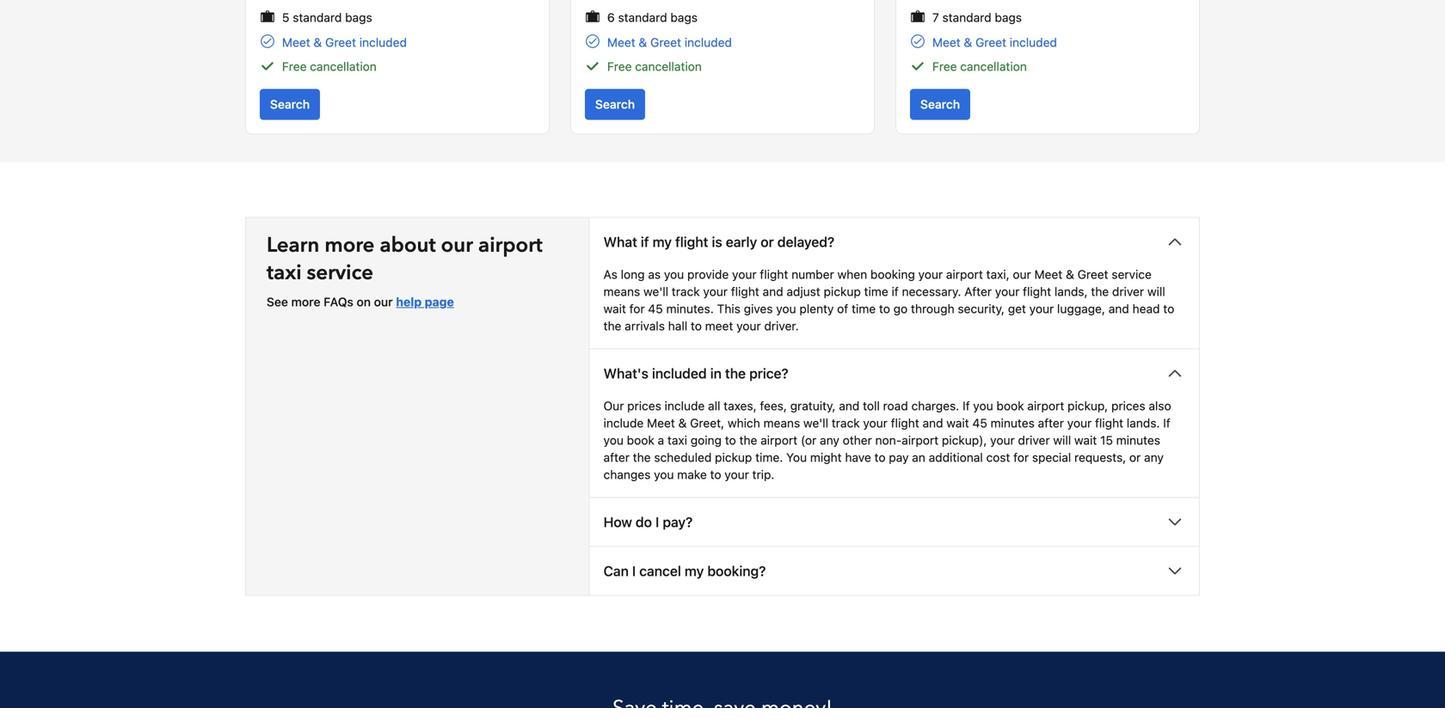 Task type: describe. For each thing, give the bounding box(es) containing it.
what's included in the price? button
[[590, 350, 1199, 398]]

gratuity,
[[790, 399, 836, 414]]

0 horizontal spatial minutes
[[991, 417, 1035, 431]]

meet & greet included for 5 standard bags
[[282, 35, 407, 50]]

booking
[[871, 268, 915, 282]]

requests,
[[1074, 451, 1126, 465]]

1 horizontal spatial if
[[1163, 417, 1171, 431]]

plenty
[[800, 302, 834, 316]]

1 vertical spatial book
[[627, 434, 655, 448]]

free for 5
[[282, 60, 307, 74]]

driver inside as long as you provide your flight number when booking your airport taxi, our meet & greet service means we'll track your flight and adjust pickup time if necessary. after your flight lands, the driver will wait for 45 minutes. this gives you plenty of time to go through security, get your luggage, and head to the arrivals hall to meet your driver.
[[1112, 285, 1144, 299]]

service inside as long as you provide your flight number when booking your airport taxi, our meet & greet service means we'll track your flight and adjust pickup time if necessary. after your flight lands, the driver will wait for 45 minutes. this gives you plenty of time to go through security, get your luggage, and head to the arrivals hall to meet your driver.
[[1112, 268, 1152, 282]]

standard for 5
[[293, 10, 342, 24]]

changes
[[604, 468, 651, 482]]

included for 6 standard bags
[[685, 35, 732, 50]]

free cancellation for 7
[[932, 60, 1027, 74]]

your up 'necessary.'
[[918, 268, 943, 282]]

you down "our"
[[604, 434, 624, 448]]

number
[[792, 268, 834, 282]]

flight down road
[[891, 417, 919, 431]]

0 vertical spatial include
[[665, 399, 705, 414]]

pickup,
[[1068, 399, 1108, 414]]

pay
[[889, 451, 909, 465]]

search for 5
[[270, 97, 310, 112]]

what if my flight is early or delayed?
[[604, 234, 835, 251]]

fees,
[[760, 399, 787, 414]]

free cancellation for 6
[[607, 60, 702, 74]]

the inside dropdown button
[[725, 366, 746, 382]]

included for 7 standard bags
[[1010, 35, 1057, 50]]

2 horizontal spatial wait
[[1074, 434, 1097, 448]]

if inside dropdown button
[[641, 234, 649, 251]]

included for 5 standard bags
[[359, 35, 407, 50]]

meet & greet included for 6 standard bags
[[607, 35, 732, 50]]

0 vertical spatial after
[[1038, 417, 1064, 431]]

early
[[726, 234, 757, 251]]

see
[[267, 295, 288, 309]]

we'll inside the our prices include all taxes, fees, gratuity, and toll road charges. if you book airport pickup, prices also include meet & greet, which means we'll track your flight and wait 45 minutes after your flight lands. if you book a taxi going to the airport (or any other non-airport pickup), your driver will wait 15 minutes after the scheduled pickup time. you might have to pay an additional cost for special requests, or any changes you make to your trip.
[[803, 417, 828, 431]]

the down which
[[739, 434, 757, 448]]

& inside the our prices include all taxes, fees, gratuity, and toll road charges. if you book airport pickup, prices also include meet & greet, which means we'll track your flight and wait 45 minutes after your flight lands. if you book a taxi going to the airport (or any other non-airport pickup), your driver will wait 15 minutes after the scheduled pickup time. you might have to pay an additional cost for special requests, or any changes you make to your trip.
[[678, 417, 687, 431]]

cancellation for 6 standard bags
[[635, 60, 702, 74]]

through
[[911, 302, 955, 316]]

charges.
[[911, 399, 959, 414]]

your down provide on the top of the page
[[703, 285, 728, 299]]

taxi inside learn more about our airport taxi service see more faqs on our help page
[[267, 259, 302, 288]]

might
[[810, 451, 842, 465]]

the up luggage,
[[1091, 285, 1109, 299]]

if inside as long as you provide your flight number when booking your airport taxi, our meet & greet service means we'll track your flight and adjust pickup time if necessary. after your flight lands, the driver will wait for 45 minutes. this gives you plenty of time to go through security, get your luggage, and head to the arrivals hall to meet your driver.
[[892, 285, 899, 299]]

1 vertical spatial minutes
[[1116, 434, 1160, 448]]

cost
[[986, 451, 1010, 465]]

road
[[883, 399, 908, 414]]

free for 6
[[607, 60, 632, 74]]

our
[[604, 399, 624, 414]]

of
[[837, 302, 848, 316]]

& for 6
[[639, 35, 647, 50]]

pay?
[[663, 515, 693, 531]]

1 horizontal spatial wait
[[947, 417, 969, 431]]

to right the head
[[1163, 302, 1174, 316]]

lands.
[[1127, 417, 1160, 431]]

15
[[1100, 434, 1113, 448]]

a
[[658, 434, 664, 448]]

after
[[964, 285, 992, 299]]

flight up adjust
[[760, 268, 788, 282]]

5
[[282, 10, 289, 24]]

toll
[[863, 399, 880, 414]]

track inside as long as you provide your flight number when booking your airport taxi, our meet & greet service means we'll track your flight and adjust pickup time if necessary. after your flight lands, the driver will wait for 45 minutes. this gives you plenty of time to go through security, get your luggage, and head to the arrivals hall to meet your driver.
[[672, 285, 700, 299]]

search for 6
[[595, 97, 635, 112]]

lands,
[[1055, 285, 1088, 299]]

make
[[677, 468, 707, 482]]

what
[[604, 234, 637, 251]]

driver.
[[764, 319, 799, 334]]

track inside the our prices include all taxes, fees, gratuity, and toll road charges. if you book airport pickup, prices also include meet & greet, which means we'll track your flight and wait 45 minutes after your flight lands. if you book a taxi going to the airport (or any other non-airport pickup), your driver will wait 15 minutes after the scheduled pickup time. you might have to pay an additional cost for special requests, or any changes you make to your trip.
[[832, 417, 860, 431]]

as
[[648, 268, 661, 282]]

go
[[894, 302, 908, 316]]

provide
[[687, 268, 729, 282]]

what's included in the price?
[[604, 366, 789, 382]]

the up changes
[[633, 451, 651, 465]]

meet inside the our prices include all taxes, fees, gratuity, and toll road charges. if you book airport pickup, prices also include meet & greet, which means we'll track your flight and wait 45 minutes after your flight lands. if you book a taxi going to the airport (or any other non-airport pickup), your driver will wait 15 minutes after the scheduled pickup time. you might have to pay an additional cost for special requests, or any changes you make to your trip.
[[647, 417, 675, 431]]

or inside the our prices include all taxes, fees, gratuity, and toll road charges. if you book airport pickup, prices also include meet & greet, which means we'll track your flight and wait 45 minutes after your flight lands. if you book a taxi going to the airport (or any other non-airport pickup), your driver will wait 15 minutes after the scheduled pickup time. you might have to pay an additional cost for special requests, or any changes you make to your trip.
[[1129, 451, 1141, 465]]

you up pickup), in the right of the page
[[973, 399, 993, 414]]

all
[[708, 399, 720, 414]]

going
[[691, 434, 722, 448]]

help
[[396, 295, 422, 309]]

also
[[1149, 399, 1171, 414]]

is
[[712, 234, 722, 251]]

what if my flight is early or delayed? button
[[590, 218, 1199, 266]]

help page link
[[396, 295, 454, 309]]

2 vertical spatial our
[[374, 295, 393, 309]]

flight up 15
[[1095, 417, 1124, 431]]

we'll inside as long as you provide your flight number when booking your airport taxi, our meet & greet service means we'll track your flight and adjust pickup time if necessary. after your flight lands, the driver will wait for 45 minutes. this gives you plenty of time to go through security, get your luggage, and head to the arrivals hall to meet your driver.
[[643, 285, 668, 299]]

5 standard bags
[[282, 10, 372, 24]]

greet for 5 standard bags
[[325, 35, 356, 50]]

as long as you provide your flight number when booking your airport taxi, our meet & greet service means we'll track your flight and adjust pickup time if necessary. after your flight lands, the driver will wait for 45 minutes. this gives you plenty of time to go through security, get your luggage, and head to the arrivals hall to meet your driver.
[[604, 268, 1174, 334]]

pickup inside the our prices include all taxes, fees, gratuity, and toll road charges. if you book airport pickup, prices also include meet & greet, which means we'll track your flight and wait 45 minutes after your flight lands. if you book a taxi going to the airport (or any other non-airport pickup), your driver will wait 15 minutes after the scheduled pickup time. you might have to pay an additional cost for special requests, or any changes you make to your trip.
[[715, 451, 752, 465]]

& for 5
[[314, 35, 322, 50]]

arrivals
[[625, 319, 665, 334]]

luggage,
[[1057, 302, 1105, 316]]

greet for 6 standard bags
[[650, 35, 681, 50]]

faqs
[[324, 295, 353, 309]]

flight inside dropdown button
[[675, 234, 708, 251]]

will inside as long as you provide your flight number when booking your airport taxi, our meet & greet service means we'll track your flight and adjust pickup time if necessary. after your flight lands, the driver will wait for 45 minutes. this gives you plenty of time to go through security, get your luggage, and head to the arrivals hall to meet your driver.
[[1147, 285, 1165, 299]]

trip.
[[752, 468, 774, 482]]

and up the 'gives'
[[763, 285, 783, 299]]

2 prices from the left
[[1111, 399, 1146, 414]]

free cancellation for 5
[[282, 60, 377, 74]]

how do i pay? button
[[590, 499, 1199, 547]]

as
[[604, 268, 618, 282]]

scheduled
[[654, 451, 712, 465]]

you down scheduled
[[654, 468, 674, 482]]

meet for 5
[[282, 35, 310, 50]]

learn
[[267, 232, 319, 260]]

1 vertical spatial more
[[291, 295, 320, 309]]

6
[[607, 10, 615, 24]]

6 standard bags
[[607, 10, 698, 24]]

wait inside as long as you provide your flight number when booking your airport taxi, our meet & greet service means we'll track your flight and adjust pickup time if necessary. after your flight lands, the driver will wait for 45 minutes. this gives you plenty of time to go through security, get your luggage, and head to the arrivals hall to meet your driver.
[[604, 302, 626, 316]]

0 horizontal spatial include
[[604, 417, 644, 431]]

what's
[[604, 366, 649, 382]]

to left pay
[[875, 451, 886, 465]]

gives
[[744, 302, 773, 316]]

my inside dropdown button
[[653, 234, 672, 251]]

7 standard bags
[[932, 10, 1022, 24]]

and left toll
[[839, 399, 860, 414]]

means inside as long as you provide your flight number when booking your airport taxi, our meet & greet service means we'll track your flight and adjust pickup time if necessary. after your flight lands, the driver will wait for 45 minutes. this gives you plenty of time to go through security, get your luggage, and head to the arrivals hall to meet your driver.
[[604, 285, 640, 299]]

7
[[932, 10, 939, 24]]

price?
[[749, 366, 789, 382]]

special
[[1032, 451, 1071, 465]]

which
[[728, 417, 760, 431]]

1 vertical spatial after
[[604, 451, 630, 465]]

greet,
[[690, 417, 724, 431]]

& inside as long as you provide your flight number when booking your airport taxi, our meet & greet service means we'll track your flight and adjust pickup time if necessary. after your flight lands, the driver will wait for 45 minutes. this gives you plenty of time to go through security, get your luggage, and head to the arrivals hall to meet your driver.
[[1066, 268, 1074, 282]]

additional
[[929, 451, 983, 465]]

your down early
[[732, 268, 757, 282]]

page
[[425, 295, 454, 309]]

driver inside the our prices include all taxes, fees, gratuity, and toll road charges. if you book airport pickup, prices also include meet & greet, which means we'll track your flight and wait 45 minutes after your flight lands. if you book a taxi going to the airport (or any other non-airport pickup), your driver will wait 15 minutes after the scheduled pickup time. you might have to pay an additional cost for special requests, or any changes you make to your trip.
[[1018, 434, 1050, 448]]

can i cancel my booking?
[[604, 564, 766, 580]]

standard for 7
[[942, 10, 992, 24]]

for inside as long as you provide your flight number when booking your airport taxi, our meet & greet service means we'll track your flight and adjust pickup time if necessary. after your flight lands, the driver will wait for 45 minutes. this gives you plenty of time to go through security, get your luggage, and head to the arrivals hall to meet your driver.
[[629, 302, 645, 316]]

other
[[843, 434, 872, 448]]

you right the as
[[664, 268, 684, 282]]



Task type: vqa. For each thing, say whether or not it's contained in the screenshot.
'on'
yes



Task type: locate. For each thing, give the bounding box(es) containing it.
about
[[380, 232, 436, 260]]

airport inside as long as you provide your flight number when booking your airport taxi, our meet & greet service means we'll track your flight and adjust pickup time if necessary. after your flight lands, the driver will wait for 45 minutes. this gives you plenty of time to go through security, get your luggage, and head to the arrivals hall to meet your driver.
[[946, 268, 983, 282]]

if
[[641, 234, 649, 251], [892, 285, 899, 299]]

my right cancel
[[685, 564, 704, 580]]

i inside dropdown button
[[632, 564, 636, 580]]

if
[[963, 399, 970, 414], [1163, 417, 1171, 431]]

included down the 5 standard bags
[[359, 35, 407, 50]]

2 free from the left
[[607, 60, 632, 74]]

bags right 7
[[995, 10, 1022, 24]]

track up minutes.
[[672, 285, 700, 299]]

0 vertical spatial time
[[864, 285, 888, 299]]

flight up get
[[1023, 285, 1051, 299]]

0 vertical spatial we'll
[[643, 285, 668, 299]]

you
[[786, 451, 807, 465]]

1 horizontal spatial any
[[1144, 451, 1164, 465]]

your up cost
[[990, 434, 1015, 448]]

what's included in the price? element
[[590, 398, 1199, 498]]

can
[[604, 564, 629, 580]]

your down pickup,
[[1067, 417, 1092, 431]]

free cancellation down the 5 standard bags
[[282, 60, 377, 74]]

i right can on the left
[[632, 564, 636, 580]]

to down minutes.
[[691, 319, 702, 334]]

bags
[[345, 10, 372, 24], [670, 10, 698, 24], [995, 10, 1022, 24]]

1 search from the left
[[270, 97, 310, 112]]

1 meet & greet included from the left
[[282, 35, 407, 50]]

i
[[656, 515, 659, 531], [632, 564, 636, 580]]

taxi inside the our prices include all taxes, fees, gratuity, and toll road charges. if you book airport pickup, prices also include meet & greet, which means we'll track your flight and wait 45 minutes after your flight lands. if you book a taxi going to the airport (or any other non-airport pickup), your driver will wait 15 minutes after the scheduled pickup time. you might have to pay an additional cost for special requests, or any changes you make to your trip.
[[668, 434, 687, 448]]

45
[[648, 302, 663, 316], [972, 417, 987, 431]]

1 vertical spatial or
[[1129, 451, 1141, 465]]

2 meet & greet included from the left
[[607, 35, 732, 50]]

any down lands.
[[1144, 451, 1164, 465]]

1 horizontal spatial include
[[665, 399, 705, 414]]

you
[[664, 268, 684, 282], [776, 302, 796, 316], [973, 399, 993, 414], [604, 434, 624, 448], [654, 468, 674, 482]]

0 horizontal spatial free
[[282, 60, 307, 74]]

how do i pay?
[[604, 515, 693, 531]]

0 horizontal spatial track
[[672, 285, 700, 299]]

greet down 6 standard bags
[[650, 35, 681, 50]]

1 vertical spatial pickup
[[715, 451, 752, 465]]

prices
[[627, 399, 661, 414], [1111, 399, 1146, 414]]

long
[[621, 268, 645, 282]]

means down fees, on the bottom of page
[[763, 417, 800, 431]]

book up cost
[[997, 399, 1024, 414]]

means inside the our prices include all taxes, fees, gratuity, and toll road charges. if you book airport pickup, prices also include meet & greet, which means we'll track your flight and wait 45 minutes after your flight lands. if you book a taxi going to the airport (or any other non-airport pickup), your driver will wait 15 minutes after the scheduled pickup time. you might have to pay an additional cost for special requests, or any changes you make to your trip.
[[763, 417, 800, 431]]

driver up the head
[[1112, 285, 1144, 299]]

or right early
[[761, 234, 774, 251]]

our
[[441, 232, 473, 260], [1013, 268, 1031, 282], [374, 295, 393, 309]]

wait up pickup), in the right of the page
[[947, 417, 969, 431]]

do
[[636, 515, 652, 531]]

cancel
[[639, 564, 681, 580]]

my inside dropdown button
[[685, 564, 704, 580]]

greet
[[325, 35, 356, 50], [650, 35, 681, 50], [976, 35, 1006, 50], [1078, 268, 1108, 282]]

non-
[[875, 434, 902, 448]]

flight up the 'gives'
[[731, 285, 759, 299]]

0 horizontal spatial or
[[761, 234, 774, 251]]

cancellation for 7 standard bags
[[960, 60, 1027, 74]]

you up driver.
[[776, 302, 796, 316]]

0 horizontal spatial for
[[629, 302, 645, 316]]

2 horizontal spatial cancellation
[[960, 60, 1027, 74]]

our right taxi,
[[1013, 268, 1031, 282]]

greet inside as long as you provide your flight number when booking your airport taxi, our meet & greet service means we'll track your flight and adjust pickup time if necessary. after your flight lands, the driver will wait for 45 minutes. this gives you plenty of time to go through security, get your luggage, and head to the arrivals hall to meet your driver.
[[1078, 268, 1108, 282]]

bags for 6 standard bags
[[670, 10, 698, 24]]

include up greet,
[[665, 399, 705, 414]]

cancellation down 6 standard bags
[[635, 60, 702, 74]]

include down "our"
[[604, 417, 644, 431]]

to
[[879, 302, 890, 316], [1163, 302, 1174, 316], [691, 319, 702, 334], [725, 434, 736, 448], [875, 451, 886, 465], [710, 468, 721, 482]]

1 horizontal spatial bags
[[670, 10, 698, 24]]

minutes down lands.
[[1116, 434, 1160, 448]]

after up special
[[1038, 417, 1064, 431]]

1 horizontal spatial pickup
[[824, 285, 861, 299]]

(or
[[801, 434, 817, 448]]

i inside dropdown button
[[656, 515, 659, 531]]

have
[[845, 451, 871, 465]]

to right make
[[710, 468, 721, 482]]

bags for 5 standard bags
[[345, 10, 372, 24]]

2 cancellation from the left
[[635, 60, 702, 74]]

0 vertical spatial our
[[441, 232, 473, 260]]

1 horizontal spatial i
[[656, 515, 659, 531]]

necessary.
[[902, 285, 961, 299]]

0 horizontal spatial pickup
[[715, 451, 752, 465]]

standard for 6
[[618, 10, 667, 24]]

0 horizontal spatial book
[[627, 434, 655, 448]]

driver
[[1112, 285, 1144, 299], [1018, 434, 1050, 448]]

0 horizontal spatial search button
[[260, 89, 320, 120]]

3 free from the left
[[932, 60, 957, 74]]

minutes
[[991, 417, 1035, 431], [1116, 434, 1160, 448]]

minutes.
[[666, 302, 714, 316]]

1 horizontal spatial track
[[832, 417, 860, 431]]

45 up arrivals at the top left of page
[[648, 302, 663, 316]]

prices right "our"
[[627, 399, 661, 414]]

pickup),
[[942, 434, 987, 448]]

1 horizontal spatial free cancellation
[[607, 60, 702, 74]]

1 horizontal spatial service
[[1112, 268, 1152, 282]]

1 vertical spatial for
[[1014, 451, 1029, 465]]

included
[[359, 35, 407, 50], [685, 35, 732, 50], [1010, 35, 1057, 50], [652, 366, 707, 382]]

0 horizontal spatial free cancellation
[[282, 60, 377, 74]]

my
[[653, 234, 672, 251], [685, 564, 704, 580]]

1 horizontal spatial cancellation
[[635, 60, 702, 74]]

0 vertical spatial if
[[963, 399, 970, 414]]

we'll
[[643, 285, 668, 299], [803, 417, 828, 431]]

3 cancellation from the left
[[960, 60, 1027, 74]]

0 vertical spatial pickup
[[824, 285, 861, 299]]

0 horizontal spatial we'll
[[643, 285, 668, 299]]

free cancellation down 7 standard bags
[[932, 60, 1027, 74]]

0 vertical spatial 45
[[648, 302, 663, 316]]

we'll down the as
[[643, 285, 668, 299]]

meet up a
[[647, 417, 675, 431]]

service
[[307, 259, 373, 288], [1112, 268, 1152, 282]]

included down 6 standard bags
[[685, 35, 732, 50]]

meet & greet included down 7 standard bags
[[932, 35, 1057, 50]]

meet
[[705, 319, 733, 334]]

0 vertical spatial if
[[641, 234, 649, 251]]

meet for 6
[[607, 35, 635, 50]]

0 vertical spatial track
[[672, 285, 700, 299]]

your down toll
[[863, 417, 888, 431]]

if down also
[[1163, 417, 1171, 431]]

adjust
[[787, 285, 820, 299]]

and
[[763, 285, 783, 299], [1109, 302, 1129, 316], [839, 399, 860, 414], [923, 417, 943, 431]]

cancellation down the 5 standard bags
[[310, 60, 377, 74]]

an
[[912, 451, 925, 465]]

learn more about our airport taxi service see more faqs on our help page
[[267, 232, 543, 309]]

on
[[357, 295, 371, 309]]

& for 7
[[964, 35, 972, 50]]

if right what
[[641, 234, 649, 251]]

0 vertical spatial means
[[604, 285, 640, 299]]

your right get
[[1029, 302, 1054, 316]]

1 vertical spatial if
[[1163, 417, 1171, 431]]

standard
[[293, 10, 342, 24], [618, 10, 667, 24], [942, 10, 992, 24]]

2 search button from the left
[[585, 89, 645, 120]]

1 horizontal spatial 45
[[972, 417, 987, 431]]

2 horizontal spatial search button
[[910, 89, 970, 120]]

standard right the 6
[[618, 10, 667, 24]]

and down charges.
[[923, 417, 943, 431]]

2 bags from the left
[[670, 10, 698, 24]]

1 bags from the left
[[345, 10, 372, 24]]

bags for 7 standard bags
[[995, 10, 1022, 24]]

will up special
[[1053, 434, 1071, 448]]

search
[[270, 97, 310, 112], [595, 97, 635, 112], [920, 97, 960, 112]]

book left a
[[627, 434, 655, 448]]

more
[[325, 232, 375, 260], [291, 295, 320, 309]]

hall
[[668, 319, 687, 334]]

0 horizontal spatial means
[[604, 285, 640, 299]]

1 horizontal spatial for
[[1014, 451, 1029, 465]]

0 horizontal spatial service
[[307, 259, 373, 288]]

1 vertical spatial time
[[852, 302, 876, 316]]

3 search from the left
[[920, 97, 960, 112]]

after up changes
[[604, 451, 630, 465]]

means down long
[[604, 285, 640, 299]]

1 search button from the left
[[260, 89, 320, 120]]

search for 7
[[920, 97, 960, 112]]

our inside as long as you provide your flight number when booking your airport taxi, our meet & greet service means we'll track your flight and adjust pickup time if necessary. after your flight lands, the driver will wait for 45 minutes. this gives you plenty of time to go through security, get your luggage, and head to the arrivals hall to meet your driver.
[[1013, 268, 1031, 282]]

1 vertical spatial i
[[632, 564, 636, 580]]

1 vertical spatial track
[[832, 417, 860, 431]]

in
[[710, 366, 722, 382]]

how
[[604, 515, 632, 531]]

0 horizontal spatial meet & greet included
[[282, 35, 407, 50]]

your down the 'gives'
[[736, 319, 761, 334]]

our right on
[[374, 295, 393, 309]]

free for 7
[[932, 60, 957, 74]]

meet & greet included down 6 standard bags
[[607, 35, 732, 50]]

1 horizontal spatial minutes
[[1116, 434, 1160, 448]]

your down taxi,
[[995, 285, 1020, 299]]

means
[[604, 285, 640, 299], [763, 417, 800, 431]]

0 vertical spatial for
[[629, 302, 645, 316]]

cancellation down 7 standard bags
[[960, 60, 1027, 74]]

airport inside learn more about our airport taxi service see more faqs on our help page
[[478, 232, 543, 260]]

45 inside as long as you provide your flight number when booking your airport taxi, our meet & greet service means we'll track your flight and adjust pickup time if necessary. after your flight lands, the driver will wait for 45 minutes. this gives you plenty of time to go through security, get your luggage, and head to the arrivals hall to meet your driver.
[[648, 302, 663, 316]]

search button for 6
[[585, 89, 645, 120]]

2 horizontal spatial our
[[1013, 268, 1031, 282]]

included inside dropdown button
[[652, 366, 707, 382]]

included left in
[[652, 366, 707, 382]]

more right 'see' at the left of the page
[[291, 295, 320, 309]]

1 prices from the left
[[627, 399, 661, 414]]

2 free cancellation from the left
[[607, 60, 702, 74]]

& up "lands,"
[[1066, 268, 1074, 282]]

2 vertical spatial wait
[[1074, 434, 1097, 448]]

included down 7 standard bags
[[1010, 35, 1057, 50]]

meet
[[282, 35, 310, 50], [607, 35, 635, 50], [932, 35, 961, 50], [1034, 268, 1063, 282], [647, 417, 675, 431]]

1 horizontal spatial taxi
[[668, 434, 687, 448]]

time right "of" at the right of the page
[[852, 302, 876, 316]]

security,
[[958, 302, 1005, 316]]

and left the head
[[1109, 302, 1129, 316]]

meet up "lands,"
[[1034, 268, 1063, 282]]

& left greet,
[[678, 417, 687, 431]]

any
[[820, 434, 839, 448], [1144, 451, 1164, 465]]

0 horizontal spatial will
[[1053, 434, 1071, 448]]

0 horizontal spatial any
[[820, 434, 839, 448]]

booking?
[[707, 564, 766, 580]]

2 search from the left
[[595, 97, 635, 112]]

cancellation for 5 standard bags
[[310, 60, 377, 74]]

i right do at the left bottom
[[656, 515, 659, 531]]

0 vertical spatial wait
[[604, 302, 626, 316]]

1 vertical spatial 45
[[972, 417, 987, 431]]

will up the head
[[1147, 285, 1165, 299]]

head
[[1133, 302, 1160, 316]]

1 vertical spatial means
[[763, 417, 800, 431]]

0 horizontal spatial i
[[632, 564, 636, 580]]

1 free from the left
[[282, 60, 307, 74]]

meet inside as long as you provide your flight number when booking your airport taxi, our meet & greet service means we'll track your flight and adjust pickup time if necessary. after your flight lands, the driver will wait for 45 minutes. this gives you plenty of time to go through security, get your luggage, and head to the arrivals hall to meet your driver.
[[1034, 268, 1063, 282]]

for inside the our prices include all taxes, fees, gratuity, and toll road charges. if you book airport pickup, prices also include meet & greet, which means we'll track your flight and wait 45 minutes after your flight lands. if you book a taxi going to the airport (or any other non-airport pickup), your driver will wait 15 minutes after the scheduled pickup time. you might have to pay an additional cost for special requests, or any changes you make to your trip.
[[1014, 451, 1029, 465]]

your left trip.
[[725, 468, 749, 482]]

if right charges.
[[963, 399, 970, 414]]

what if my flight is early or delayed? element
[[590, 266, 1199, 349]]

can i cancel my booking? button
[[590, 548, 1199, 596]]

taxi right a
[[668, 434, 687, 448]]

standard right 7
[[942, 10, 992, 24]]

for up arrivals at the top left of page
[[629, 302, 645, 316]]

0 vertical spatial book
[[997, 399, 1024, 414]]

1 horizontal spatial search button
[[585, 89, 645, 120]]

1 horizontal spatial prices
[[1111, 399, 1146, 414]]

greet for 7 standard bags
[[976, 35, 1006, 50]]

when
[[837, 268, 867, 282]]

0 horizontal spatial 45
[[648, 302, 663, 316]]

3 meet & greet included from the left
[[932, 35, 1057, 50]]

or inside what if my flight is early or delayed? dropdown button
[[761, 234, 774, 251]]

1 vertical spatial driver
[[1018, 434, 1050, 448]]

we'll down gratuity,
[[803, 417, 828, 431]]

more right "learn"
[[325, 232, 375, 260]]

1 horizontal spatial after
[[1038, 417, 1064, 431]]

to down which
[[725, 434, 736, 448]]

pickup inside as long as you provide your flight number when booking your airport taxi, our meet & greet service means we'll track your flight and adjust pickup time if necessary. after your flight lands, the driver will wait for 45 minutes. this gives you plenty of time to go through security, get your luggage, and head to the arrivals hall to meet your driver.
[[824, 285, 861, 299]]

taxi,
[[986, 268, 1010, 282]]

will inside the our prices include all taxes, fees, gratuity, and toll road charges. if you book airport pickup, prices also include meet & greet, which means we'll track your flight and wait 45 minutes after your flight lands. if you book a taxi going to the airport (or any other non-airport pickup), your driver will wait 15 minutes after the scheduled pickup time. you might have to pay an additional cost for special requests, or any changes you make to your trip.
[[1053, 434, 1071, 448]]

the right in
[[725, 366, 746, 382]]

3 standard from the left
[[942, 10, 992, 24]]

1 vertical spatial taxi
[[668, 434, 687, 448]]

cancellation
[[310, 60, 377, 74], [635, 60, 702, 74], [960, 60, 1027, 74]]

0 horizontal spatial bags
[[345, 10, 372, 24]]

1 horizontal spatial we'll
[[803, 417, 828, 431]]

0 horizontal spatial search
[[270, 97, 310, 112]]

1 free cancellation from the left
[[282, 60, 377, 74]]

2 standard from the left
[[618, 10, 667, 24]]

our prices include all taxes, fees, gratuity, and toll road charges. if you book airport pickup, prices also include meet & greet, which means we'll track your flight and wait 45 minutes after your flight lands. if you book a taxi going to the airport (or any other non-airport pickup), your driver will wait 15 minutes after the scheduled pickup time. you might have to pay an additional cost for special requests, or any changes you make to your trip.
[[604, 399, 1171, 482]]

1 horizontal spatial search
[[595, 97, 635, 112]]

1 horizontal spatial more
[[325, 232, 375, 260]]

to left go
[[879, 302, 890, 316]]

taxes,
[[724, 399, 757, 414]]

0 vertical spatial driver
[[1112, 285, 1144, 299]]

meet & greet included
[[282, 35, 407, 50], [607, 35, 732, 50], [932, 35, 1057, 50]]

the left arrivals at the top left of page
[[604, 319, 621, 334]]

0 horizontal spatial if
[[963, 399, 970, 414]]

0 vertical spatial will
[[1147, 285, 1165, 299]]

3 bags from the left
[[995, 10, 1022, 24]]

track
[[672, 285, 700, 299], [832, 417, 860, 431]]

1 vertical spatial we'll
[[803, 417, 828, 431]]

& down 6 standard bags
[[639, 35, 647, 50]]

1 vertical spatial will
[[1053, 434, 1071, 448]]

minutes up cost
[[991, 417, 1035, 431]]

3 free cancellation from the left
[[932, 60, 1027, 74]]

your
[[732, 268, 757, 282], [918, 268, 943, 282], [703, 285, 728, 299], [995, 285, 1020, 299], [1029, 302, 1054, 316], [736, 319, 761, 334], [863, 417, 888, 431], [1067, 417, 1092, 431], [990, 434, 1015, 448], [725, 468, 749, 482]]

3 search button from the left
[[910, 89, 970, 120]]

this
[[717, 302, 741, 316]]

will
[[1147, 285, 1165, 299], [1053, 434, 1071, 448]]

1 standard from the left
[[293, 10, 342, 24]]

pickup up "of" at the right of the page
[[824, 285, 861, 299]]

track up other
[[832, 417, 860, 431]]

2 horizontal spatial search
[[920, 97, 960, 112]]

0 horizontal spatial cancellation
[[310, 60, 377, 74]]

0 horizontal spatial taxi
[[267, 259, 302, 288]]

include
[[665, 399, 705, 414], [604, 417, 644, 431]]

wait left 15
[[1074, 434, 1097, 448]]

get
[[1008, 302, 1026, 316]]

45 inside the our prices include all taxes, fees, gratuity, and toll road charges. if you book airport pickup, prices also include meet & greet, which means we'll track your flight and wait 45 minutes after your flight lands. if you book a taxi going to the airport (or any other non-airport pickup), your driver will wait 15 minutes after the scheduled pickup time. you might have to pay an additional cost for special requests, or any changes you make to your trip.
[[972, 417, 987, 431]]

bags right the 5
[[345, 10, 372, 24]]

1 cancellation from the left
[[310, 60, 377, 74]]

0 horizontal spatial more
[[291, 295, 320, 309]]

1 horizontal spatial book
[[997, 399, 1024, 414]]

1 vertical spatial wait
[[947, 417, 969, 431]]

2 horizontal spatial free cancellation
[[932, 60, 1027, 74]]

or right requests,
[[1129, 451, 1141, 465]]

our right about
[[441, 232, 473, 260]]

search button for 5
[[260, 89, 320, 120]]

0 vertical spatial minutes
[[991, 417, 1035, 431]]

delayed?
[[777, 234, 835, 251]]

0 horizontal spatial standard
[[293, 10, 342, 24]]

0 horizontal spatial my
[[653, 234, 672, 251]]

0 vertical spatial any
[[820, 434, 839, 448]]

1 horizontal spatial meet & greet included
[[607, 35, 732, 50]]

& down 7 standard bags
[[964, 35, 972, 50]]

prices up lands.
[[1111, 399, 1146, 414]]

meet for 7
[[932, 35, 961, 50]]

meet & greet included for 7 standard bags
[[932, 35, 1057, 50]]

search button for 7
[[910, 89, 970, 120]]

free down the 6
[[607, 60, 632, 74]]

my up the as
[[653, 234, 672, 251]]

for
[[629, 302, 645, 316], [1014, 451, 1029, 465]]

after
[[1038, 417, 1064, 431], [604, 451, 630, 465]]

the
[[1091, 285, 1109, 299], [604, 319, 621, 334], [725, 366, 746, 382], [739, 434, 757, 448], [633, 451, 651, 465]]

time.
[[755, 451, 783, 465]]

taxi
[[267, 259, 302, 288], [668, 434, 687, 448]]

1 vertical spatial my
[[685, 564, 704, 580]]

free
[[282, 60, 307, 74], [607, 60, 632, 74], [932, 60, 957, 74]]

45 up pickup), in the right of the page
[[972, 417, 987, 431]]

1 horizontal spatial means
[[763, 417, 800, 431]]

1 vertical spatial our
[[1013, 268, 1031, 282]]

1 horizontal spatial driver
[[1112, 285, 1144, 299]]

0 vertical spatial my
[[653, 234, 672, 251]]

meet down the 5
[[282, 35, 310, 50]]

1 horizontal spatial free
[[607, 60, 632, 74]]

1 horizontal spatial if
[[892, 285, 899, 299]]

meet down the 6
[[607, 35, 635, 50]]

service inside learn more about our airport taxi service see more faqs on our help page
[[307, 259, 373, 288]]

pickup down going
[[715, 451, 752, 465]]

1 horizontal spatial will
[[1147, 285, 1165, 299]]



